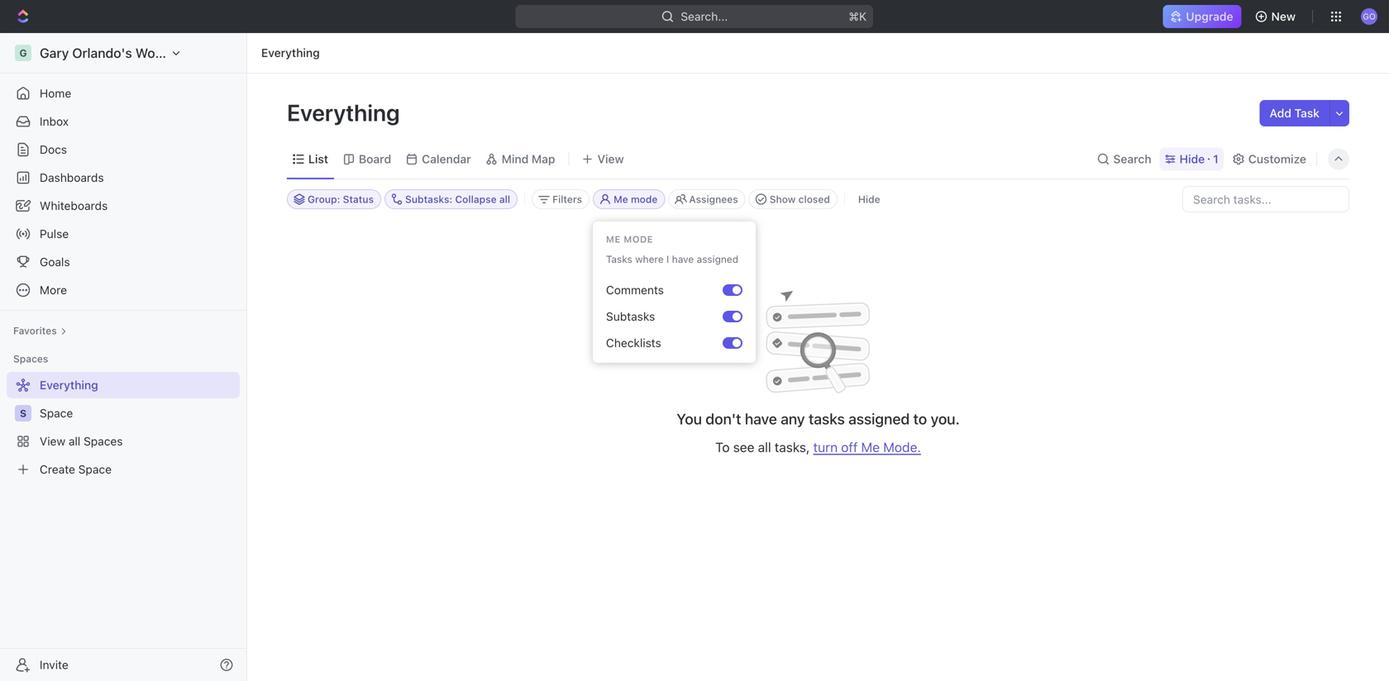 Task type: describe. For each thing, give the bounding box(es) containing it.
mode inside dropdown button
[[631, 194, 658, 205]]

spaces
[[13, 353, 48, 365]]

goals
[[40, 255, 70, 269]]

don't
[[706, 410, 741, 428]]

to see all tasks, turn off me mode.
[[715, 440, 921, 455]]

task
[[1295, 106, 1320, 120]]

add task button
[[1260, 100, 1330, 127]]

add
[[1270, 106, 1292, 120]]

comments button
[[600, 277, 723, 304]]

everything link
[[257, 43, 324, 63]]

checklists
[[606, 336, 661, 350]]

tree inside sidebar navigation
[[7, 372, 240, 483]]

hide button
[[852, 189, 887, 209]]

off
[[841, 440, 858, 455]]

to
[[914, 410, 927, 428]]

board
[[359, 152, 391, 166]]

assignees button
[[669, 189, 746, 209]]

home
[[40, 86, 71, 100]]

docs link
[[7, 136, 240, 163]]

search button
[[1092, 148, 1157, 171]]

home link
[[7, 80, 240, 107]]

me mode button
[[593, 189, 665, 209]]

subtasks button
[[600, 304, 723, 330]]

calendar link
[[419, 148, 471, 171]]

mode.
[[883, 440, 921, 455]]

any
[[781, 410, 805, 428]]

1
[[1213, 152, 1219, 166]]

1 vertical spatial everything
[[287, 99, 405, 126]]

favorites
[[13, 325, 57, 337]]

inbox link
[[7, 108, 240, 135]]

mind map
[[502, 152, 555, 166]]

comments
[[606, 283, 664, 297]]

goals link
[[7, 249, 240, 275]]

assignees
[[689, 194, 738, 205]]

hide for hide
[[858, 194, 880, 205]]

pulse
[[40, 227, 69, 241]]

whiteboards link
[[7, 193, 240, 219]]

invite
[[40, 658, 68, 672]]

mind
[[502, 152, 529, 166]]

subtasks
[[606, 310, 655, 323]]

list
[[308, 152, 328, 166]]



Task type: locate. For each thing, give the bounding box(es) containing it.
you don't have any tasks assigned to you.
[[677, 410, 960, 428]]

tasks
[[809, 410, 845, 428]]

hide
[[1180, 152, 1205, 166], [858, 194, 880, 205]]

calendar
[[422, 152, 471, 166]]

inbox
[[40, 115, 69, 128]]

all
[[758, 440, 771, 455]]

mode
[[631, 194, 658, 205], [624, 234, 653, 245]]

dashboards
[[40, 171, 104, 184]]

sidebar navigation
[[0, 33, 247, 681]]

hide for hide 1
[[1180, 152, 1205, 166]]

map
[[532, 152, 555, 166]]

1 vertical spatial me
[[606, 234, 621, 245]]

Search tasks... text field
[[1183, 187, 1349, 212]]

everything
[[261, 46, 320, 60], [287, 99, 405, 126]]

tasks,
[[775, 440, 810, 455]]

me inside dropdown button
[[614, 194, 628, 205]]

have
[[745, 410, 777, 428]]

0 vertical spatial everything
[[261, 46, 320, 60]]

1 vertical spatial me mode
[[606, 234, 653, 245]]

you.
[[931, 410, 960, 428]]

list link
[[305, 148, 328, 171]]

new button
[[1248, 3, 1306, 30]]

add task
[[1270, 106, 1320, 120]]

to
[[715, 440, 730, 455]]

0 vertical spatial hide
[[1180, 152, 1205, 166]]

turn off me mode. button
[[813, 440, 921, 455]]

upgrade
[[1186, 10, 1234, 23]]

me mode down 'me mode' dropdown button
[[606, 234, 653, 245]]

me
[[614, 194, 628, 205], [606, 234, 621, 245], [861, 440, 880, 455]]

docs
[[40, 143, 67, 156]]

pulse link
[[7, 221, 240, 247]]

whiteboards
[[40, 199, 108, 213]]

dashboards link
[[7, 165, 240, 191]]

me mode left assignees 'button'
[[614, 194, 658, 205]]

search...
[[681, 10, 728, 23]]

mind map link
[[498, 148, 555, 171]]

customize
[[1249, 152, 1307, 166]]

board link
[[356, 148, 391, 171]]

search
[[1114, 152, 1152, 166]]

checklists button
[[600, 330, 723, 356]]

upgrade link
[[1163, 5, 1242, 28]]

me mode
[[614, 194, 658, 205], [606, 234, 653, 245]]

⌘k
[[849, 10, 867, 23]]

see
[[733, 440, 755, 455]]

everything inside 'link'
[[261, 46, 320, 60]]

you
[[677, 410, 702, 428]]

mode left assignees 'button'
[[631, 194, 658, 205]]

customize button
[[1227, 148, 1312, 171]]

assigned
[[849, 410, 910, 428]]

0 horizontal spatial hide
[[858, 194, 880, 205]]

2 vertical spatial me
[[861, 440, 880, 455]]

1 vertical spatial mode
[[624, 234, 653, 245]]

hide 1
[[1180, 152, 1219, 166]]

0 vertical spatial me
[[614, 194, 628, 205]]

0 vertical spatial mode
[[631, 194, 658, 205]]

turn
[[813, 440, 838, 455]]

mode down 'me mode' dropdown button
[[624, 234, 653, 245]]

me mode inside dropdown button
[[614, 194, 658, 205]]

new
[[1272, 10, 1296, 23]]

favorites button
[[7, 321, 73, 341]]

1 horizontal spatial hide
[[1180, 152, 1205, 166]]

1 vertical spatial hide
[[858, 194, 880, 205]]

tree
[[7, 372, 240, 483]]

hide inside hide button
[[858, 194, 880, 205]]

0 vertical spatial me mode
[[614, 194, 658, 205]]



Task type: vqa. For each thing, say whether or not it's contained in the screenshot.
the 'Mind Map'
yes



